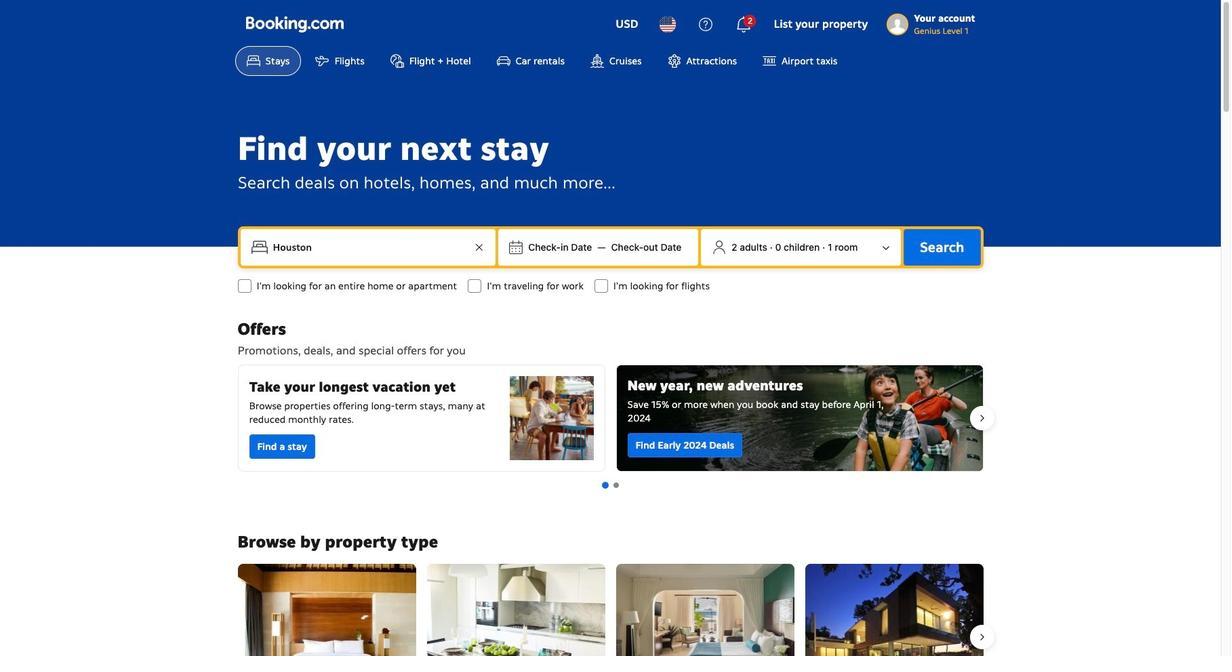 Task type: vqa. For each thing, say whether or not it's contained in the screenshot.
LANGUAGE OPTIONS
no



Task type: describe. For each thing, give the bounding box(es) containing it.
Where are you going? field
[[268, 235, 472, 260]]

1 region from the top
[[227, 359, 995, 477]]

booking.com image
[[246, 16, 344, 33]]

take your longest vacation yet image
[[510, 376, 594, 461]]

a young girl and woman kayak on a river image
[[617, 366, 983, 471]]

your account menu your account genius level 1 element
[[887, 6, 981, 37]]

2 region from the top
[[227, 559, 995, 657]]



Task type: locate. For each thing, give the bounding box(es) containing it.
main content
[[227, 319, 995, 657]]

region
[[227, 359, 995, 477], [227, 559, 995, 657]]

0 vertical spatial region
[[227, 359, 995, 477]]

1 vertical spatial region
[[227, 559, 995, 657]]

progress bar
[[602, 482, 619, 489]]



